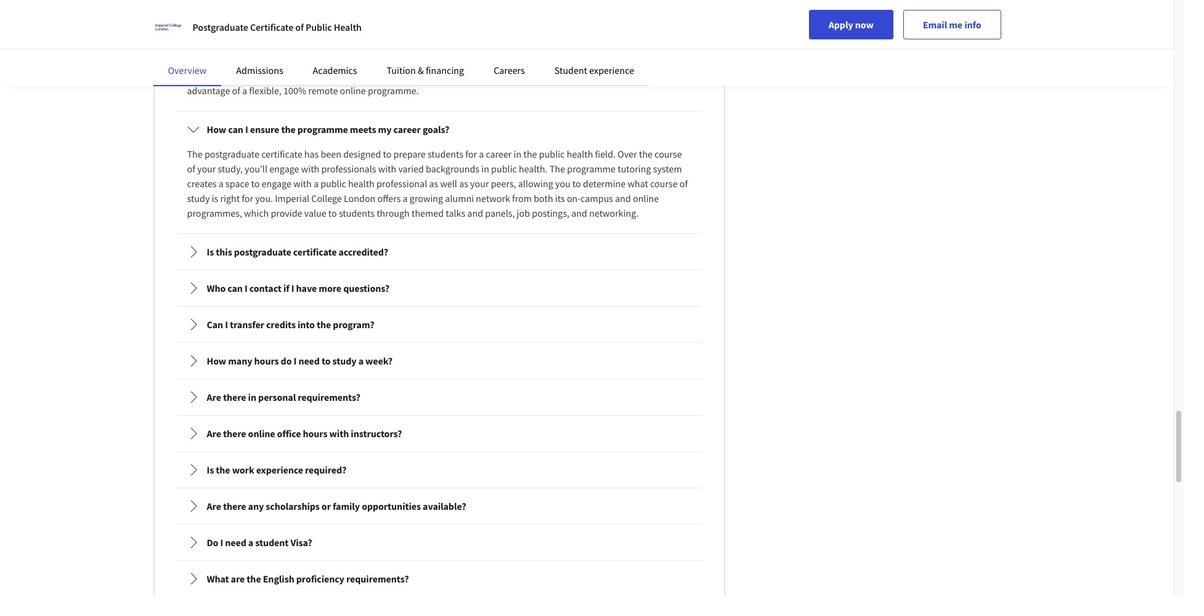 Task type: describe. For each thing, give the bounding box(es) containing it.
1 as from the left
[[429, 178, 438, 190]]

tuition & financing link
[[387, 64, 464, 76]]

0 vertical spatial have
[[299, 40, 319, 52]]

designed inside this is the pathway designed to lead to a full master's degree qualification. students who complete the postgraduate certificate successfully will have an option to enroll onto a postgraduate diploma (12 months). following completion of the diploma, learners will have the option to enroll onto the final stage of the global master of public health (12 months). this provides a pathway for students to complete the global master of public health during a span of three years while taking advantage of a flexible, 100% remote online programme.
[[268, 25, 305, 38]]

are for are there in personal requirements?
[[207, 391, 221, 404]]

meets
[[350, 123, 376, 136]]

panels,
[[485, 207, 515, 219]]

professional
[[377, 178, 427, 190]]

with down has
[[301, 163, 319, 175]]

&
[[418, 64, 424, 76]]

0 horizontal spatial health
[[334, 21, 362, 33]]

0 horizontal spatial health
[[348, 178, 375, 190]]

week?
[[366, 355, 393, 367]]

imperial college london logo image
[[153, 12, 183, 42]]

goals?
[[423, 123, 450, 136]]

visa?
[[291, 537, 312, 549]]

questions?
[[343, 282, 390, 295]]

1 vertical spatial course
[[650, 178, 678, 190]]

of left lead
[[295, 21, 304, 33]]

the right "are"
[[247, 573, 261, 586]]

a left student
[[248, 537, 253, 549]]

0 vertical spatial (12
[[521, 40, 533, 52]]

themed
[[412, 207, 444, 219]]

1 horizontal spatial (12
[[613, 55, 626, 67]]

i right do at the left bottom of page
[[294, 355, 297, 367]]

been
[[321, 148, 341, 160]]

do
[[207, 537, 218, 549]]

0 vertical spatial this
[[187, 25, 204, 38]]

diploma
[[484, 40, 519, 52]]

0 vertical spatial need
[[299, 355, 320, 367]]

office
[[277, 428, 301, 440]]

a left span
[[542, 70, 547, 82]]

right
[[220, 192, 240, 205]]

english
[[263, 573, 294, 586]]

1 vertical spatial for
[[466, 148, 477, 160]]

can for how
[[228, 123, 243, 136]]

i inside "dropdown button"
[[245, 123, 248, 136]]

qualification.
[[437, 25, 492, 38]]

1 vertical spatial in
[[482, 163, 489, 175]]

students
[[494, 25, 531, 38]]

a up backgrounds at top left
[[479, 148, 484, 160]]

the up 'diploma,'
[[215, 25, 228, 38]]

email
[[923, 18, 948, 31]]

allowing
[[518, 178, 553, 190]]

apply now
[[829, 18, 874, 31]]

determine
[[583, 178, 626, 190]]

certificate inside dropdown button
[[293, 246, 337, 258]]

admissions
[[236, 64, 283, 76]]

what are the english proficiency requirements?
[[207, 573, 409, 586]]

is the work experience required? button
[[177, 453, 701, 488]]

postgraduate inside the postgraduate certificate has been designed to prepare students for a career in the public health field. over the course of your study, you'll engage with professionals with varied backgrounds in public health. the programme tutoring system creates a space to engage with a public health professional as well as your peers, allowing you to determine what course of study is right for you. imperial college london offers a growing alumni network from both its on-campus and online programmes, which provide value to students through themed talks and panels, job postings, and networking.
[[205, 148, 259, 160]]

flexible,
[[249, 84, 282, 97]]

student
[[255, 537, 289, 549]]

professionals
[[321, 163, 376, 175]]

programme inside the postgraduate certificate has been designed to prepare students for a career in the public health field. over the course of your study, you'll engage with professionals with varied backgrounds in public health. the programme tutoring system creates a space to engage with a public health professional as well as your peers, allowing you to determine what course of study is right for you. imperial college london offers a growing alumni network from both its on-campus and online programmes, which provide value to students through themed talks and panels, job postings, and networking.
[[567, 163, 616, 175]]

many
[[228, 355, 252, 367]]

1 horizontal spatial health
[[483, 70, 511, 82]]

prepare
[[394, 148, 426, 160]]

of right "advantage"
[[232, 84, 240, 97]]

certificate inside this is the pathway designed to lead to a full master's degree qualification. students who complete the postgraduate certificate successfully will have an option to enroll onto a postgraduate diploma (12 months). following completion of the diploma, learners will have the option to enroll onto the final stage of the global master of public health (12 months). this provides a pathway for students to complete the global master of public health during a span of three years while taking advantage of a flexible, 100% remote online programme.
[[187, 40, 229, 52]]

is inside this is the pathway designed to lead to a full master's degree qualification. students who complete the postgraduate certificate successfully will have an option to enroll onto a postgraduate diploma (12 months). following completion of the diploma, learners will have the option to enroll onto the final stage of the global master of public health (12 months). this provides a pathway for students to complete the global master of public health during a span of three years while taking advantage of a flexible, 100% remote online programme.
[[206, 25, 213, 38]]

financing
[[426, 64, 464, 76]]

100%
[[284, 84, 306, 97]]

with up imperial
[[294, 178, 312, 190]]

how for how can i ensure the programme meets my career goals?
[[207, 123, 226, 136]]

job
[[517, 207, 530, 219]]

years
[[604, 70, 626, 82]]

online inside the postgraduate certificate has been designed to prepare students for a career in the public health field. over the course of your study, you'll engage with professionals with varied backgrounds in public health. the programme tutoring system creates a space to engage with a public health professional as well as your peers, allowing you to determine what course of study is right for you. imperial college london offers a growing alumni network from both its on-campus and online programmes, which provide value to students through themed talks and panels, job postings, and networking.
[[633, 192, 659, 205]]

admissions link
[[236, 64, 283, 76]]

careers link
[[494, 64, 525, 76]]

who can i contact if i have more questions? button
[[177, 271, 701, 306]]

1 horizontal spatial global
[[487, 55, 514, 67]]

a left flexible,
[[242, 84, 247, 97]]

0 vertical spatial pathway
[[230, 25, 266, 38]]

a left space
[[219, 178, 224, 190]]

certificate inside the postgraduate certificate has been designed to prepare students for a career in the public health field. over the course of your study, you'll engage with professionals with varied backgrounds in public health. the programme tutoring system creates a space to engage with a public health professional as well as your peers, allowing you to determine what course of study is right for you. imperial college london offers a growing alumni network from both its on-campus and online programmes, which provide value to students through themed talks and panels, job postings, and networking.
[[261, 148, 302, 160]]

1 horizontal spatial master
[[516, 55, 544, 67]]

provides
[[187, 70, 223, 82]]

learners
[[226, 55, 259, 67]]

ensure
[[250, 123, 279, 136]]

campus
[[581, 192, 613, 205]]

0 vertical spatial certificate
[[250, 21, 294, 33]]

0 horizontal spatial postgraduate
[[193, 21, 248, 33]]

backgrounds
[[426, 163, 480, 175]]

2 vertical spatial public
[[321, 178, 346, 190]]

0 horizontal spatial will
[[261, 55, 276, 67]]

1 vertical spatial requirements?
[[346, 573, 409, 586]]

academics
[[313, 64, 357, 76]]

students inside this is the pathway designed to lead to a full master's degree qualification. students who complete the postgraduate certificate successfully will have an option to enroll onto a postgraduate diploma (12 months). following completion of the diploma, learners will have the option to enroll onto the final stage of the global master of public health (12 months). this provides a pathway for students to complete the global master of public health during a span of three years while taking advantage of a flexible, 100% remote online programme.
[[283, 70, 318, 82]]

programme.
[[368, 84, 419, 97]]

is for is the work experience required?
[[207, 464, 214, 477]]

while
[[628, 70, 650, 82]]

during
[[513, 70, 540, 82]]

i right can
[[225, 319, 228, 331]]

are there in personal requirements? button
[[177, 380, 701, 415]]

1 vertical spatial option
[[315, 55, 342, 67]]

do
[[281, 355, 292, 367]]

a up college
[[314, 178, 319, 190]]

0 vertical spatial course
[[655, 148, 682, 160]]

the up taking at the top of the page
[[676, 40, 690, 52]]

0 vertical spatial engage
[[269, 163, 299, 175]]

0 horizontal spatial for
[[242, 192, 253, 205]]

of up 'creates'
[[187, 163, 195, 175]]

the up "health."
[[524, 148, 537, 160]]

peers,
[[491, 178, 516, 190]]

2 horizontal spatial public
[[556, 55, 582, 67]]

2 horizontal spatial postgraduate
[[609, 25, 663, 38]]

the right into
[[317, 319, 331, 331]]

1 vertical spatial master
[[416, 70, 443, 82]]

of right span
[[570, 70, 579, 82]]

of right completion
[[666, 40, 674, 52]]

offers
[[378, 192, 401, 205]]

1 vertical spatial engage
[[262, 178, 292, 190]]

are there online office hours with instructors?
[[207, 428, 402, 440]]

1 vertical spatial have
[[278, 55, 298, 67]]

overview
[[168, 64, 207, 76]]

2 horizontal spatial health
[[584, 55, 611, 67]]

imperial
[[275, 192, 309, 205]]

space
[[226, 178, 249, 190]]

well
[[440, 178, 457, 190]]

who
[[207, 282, 226, 295]]

college
[[311, 192, 342, 205]]

with up professional
[[378, 163, 396, 175]]

its
[[555, 192, 565, 205]]

is this postgraduate certificate accredited?
[[207, 246, 388, 258]]

provide
[[271, 207, 302, 219]]

diploma,
[[187, 55, 224, 67]]

student experience link
[[555, 64, 634, 76]]

2 horizontal spatial public
[[539, 148, 565, 160]]

2 vertical spatial public
[[456, 70, 481, 82]]

are for are there any scholarships or family opportunities available?
[[207, 501, 221, 513]]

are
[[231, 573, 245, 586]]

can i transfer credits into the program?
[[207, 319, 375, 331]]

is inside the postgraduate certificate has been designed to prepare students for a career in the public health field. over the course of your study, you'll engage with professionals with varied backgrounds in public health. the programme tutoring system creates a space to engage with a public health professional as well as your peers, allowing you to determine what course of study is right for you. imperial college london offers a growing alumni network from both its on-campus and online programmes, which provide value to students through themed talks and panels, job postings, and networking.
[[212, 192, 218, 205]]

this is the pathway designed to lead to a full master's degree qualification. students who complete the postgraduate certificate successfully will have an option to enroll onto a postgraduate diploma (12 months). following completion of the diploma, learners will have the option to enroll onto the final stage of the global master of public health (12 months). this provides a pathway for students to complete the global master of public health during a span of three years while taking advantage of a flexible, 100% remote online programme.
[[187, 25, 690, 97]]

instructors?
[[351, 428, 402, 440]]

of down stage
[[445, 70, 454, 82]]

0 vertical spatial complete
[[552, 25, 591, 38]]

0 vertical spatial enroll
[[373, 40, 397, 52]]

family
[[333, 501, 360, 513]]

any
[[248, 501, 264, 513]]

a left week?
[[359, 355, 364, 367]]

how many hours do i need to study a week?
[[207, 355, 393, 367]]

which
[[244, 207, 269, 219]]

of right stage
[[461, 55, 470, 67]]

0 vertical spatial health
[[567, 148, 593, 160]]

info
[[965, 18, 982, 31]]

are there in personal requirements?
[[207, 391, 360, 404]]

1 horizontal spatial public
[[491, 163, 517, 175]]

there for online
[[223, 428, 246, 440]]

the left the &
[[402, 55, 416, 67]]

if
[[284, 282, 290, 295]]

designed inside the postgraduate certificate has been designed to prepare students for a career in the public health field. over the course of your study, you'll engage with professionals with varied backgrounds in public health. the programme tutoring system creates a space to engage with a public health professional as well as your peers, allowing you to determine what course of study is right for you. imperial college london offers a growing alumni network from both its on-campus and online programmes, which provide value to students through themed talks and panels, job postings, and networking.
[[343, 148, 381, 160]]

how for how many hours do i need to study a week?
[[207, 355, 226, 367]]

advantage
[[187, 84, 230, 97]]

1 horizontal spatial the
[[550, 163, 565, 175]]

are there any scholarships or family opportunities available? button
[[177, 489, 701, 524]]

required?
[[305, 464, 347, 477]]

you'll
[[245, 163, 268, 175]]

i right the do
[[220, 537, 223, 549]]

1 vertical spatial global
[[387, 70, 414, 82]]

0 vertical spatial option
[[333, 40, 360, 52]]

0 vertical spatial will
[[282, 40, 297, 52]]

1 vertical spatial your
[[470, 178, 489, 190]]

has
[[304, 148, 319, 160]]

student
[[555, 64, 588, 76]]

careers
[[494, 64, 525, 76]]

can i transfer credits into the program? button
[[177, 308, 701, 342]]

how can i ensure the programme meets my career goals?
[[207, 123, 450, 136]]

there for in
[[223, 391, 246, 404]]

0 horizontal spatial months).
[[535, 40, 573, 52]]

experience inside dropdown button
[[256, 464, 303, 477]]

the down the diploma
[[472, 55, 485, 67]]



Task type: locate. For each thing, give the bounding box(es) containing it.
0 horizontal spatial career
[[394, 123, 421, 136]]

(12 up 'years'
[[613, 55, 626, 67]]

you.
[[255, 192, 273, 205]]

1 horizontal spatial need
[[299, 355, 320, 367]]

of up span
[[546, 55, 554, 67]]

0 vertical spatial students
[[283, 70, 318, 82]]

can inside 'how can i ensure the programme meets my career goals?' "dropdown button"
[[228, 123, 243, 136]]

enroll down full
[[355, 55, 379, 67]]

0 vertical spatial for
[[269, 70, 281, 82]]

0 horizontal spatial need
[[225, 537, 246, 549]]

i right if
[[291, 282, 294, 295]]

following
[[574, 40, 615, 52]]

2 vertical spatial online
[[248, 428, 275, 440]]

in inside dropdown button
[[248, 391, 256, 404]]

2 vertical spatial there
[[223, 501, 246, 513]]

1 horizontal spatial online
[[340, 84, 366, 97]]

career inside the postgraduate certificate has been designed to prepare students for a career in the public health field. over the course of your study, you'll engage with professionals with varied backgrounds in public health. the programme tutoring system creates a space to engage with a public health professional as well as your peers, allowing you to determine what course of study is right for you. imperial college london offers a growing alumni network from both its on-campus and online programmes, which provide value to students through themed talks and panels, job postings, and networking.
[[486, 148, 512, 160]]

the up you
[[550, 163, 565, 175]]

field.
[[595, 148, 616, 160]]

course down system
[[650, 178, 678, 190]]

is the work experience required?
[[207, 464, 347, 477]]

this right the imperial college london logo
[[187, 25, 204, 38]]

designed
[[268, 25, 305, 38], [343, 148, 381, 160]]

health.
[[519, 163, 548, 175]]

0 vertical spatial months).
[[535, 40, 573, 52]]

3 there from the top
[[223, 501, 246, 513]]

can for who
[[228, 282, 243, 295]]

2 there from the top
[[223, 428, 246, 440]]

1 vertical spatial this
[[667, 55, 684, 67]]

1 vertical spatial the
[[550, 163, 565, 175]]

study,
[[218, 163, 243, 175]]

complete up following
[[552, 25, 591, 38]]

need right do at the left bottom of page
[[299, 355, 320, 367]]

have
[[299, 40, 319, 52], [278, 55, 298, 67], [296, 282, 317, 295]]

global
[[487, 55, 514, 67], [387, 70, 414, 82]]

as left well
[[429, 178, 438, 190]]

postgraduate up contact
[[234, 246, 291, 258]]

2 vertical spatial health
[[483, 70, 511, 82]]

the left work
[[216, 464, 230, 477]]

is left this
[[207, 246, 214, 258]]

0 horizontal spatial certificate
[[187, 40, 229, 52]]

postgraduate inside dropdown button
[[234, 246, 291, 258]]

can left ensure on the left top
[[228, 123, 243, 136]]

1 horizontal spatial students
[[339, 207, 375, 219]]

the right ensure on the left top
[[281, 123, 296, 136]]

i left contact
[[245, 282, 248, 295]]

can
[[228, 123, 243, 136], [228, 282, 243, 295]]

for
[[269, 70, 281, 82], [466, 148, 477, 160], [242, 192, 253, 205]]

in up network
[[482, 163, 489, 175]]

health
[[334, 21, 362, 33], [584, 55, 611, 67], [483, 70, 511, 82]]

what
[[628, 178, 648, 190]]

have right if
[[296, 282, 317, 295]]

0 vertical spatial public
[[306, 21, 332, 33]]

0 horizontal spatial designed
[[268, 25, 305, 38]]

career inside "dropdown button"
[[394, 123, 421, 136]]

0 vertical spatial is
[[206, 25, 213, 38]]

need right the do
[[225, 537, 246, 549]]

0 vertical spatial are
[[207, 391, 221, 404]]

1 horizontal spatial programme
[[567, 163, 616, 175]]

the right the over at right top
[[639, 148, 653, 160]]

0 vertical spatial can
[[228, 123, 243, 136]]

successfully
[[231, 40, 281, 52]]

1 is from the top
[[207, 246, 214, 258]]

0 horizontal spatial public
[[321, 178, 346, 190]]

0 horizontal spatial complete
[[331, 70, 369, 82]]

can inside "who can i contact if i have more questions?" dropdown button
[[228, 282, 243, 295]]

global up programme. in the top of the page
[[387, 70, 414, 82]]

alumni
[[445, 192, 474, 205]]

2 horizontal spatial online
[[633, 192, 659, 205]]

completion
[[617, 40, 664, 52]]

enroll down the master's
[[373, 40, 397, 52]]

more
[[319, 282, 342, 295]]

public up "health."
[[539, 148, 565, 160]]

of down system
[[680, 178, 688, 190]]

option down an
[[315, 55, 342, 67]]

1 vertical spatial enroll
[[355, 55, 379, 67]]

career up peers,
[[486, 148, 512, 160]]

are for are there online office hours with instructors?
[[207, 428, 221, 440]]

online inside this is the pathway designed to lead to a full master's degree qualification. students who complete the postgraduate certificate successfully will have an option to enroll onto a postgraduate diploma (12 months). following completion of the diploma, learners will have the option to enroll onto the final stage of the global master of public health (12 months). this provides a pathway for students to complete the global master of public health during a span of three years while taking advantage of a flexible, 100% remote online programme.
[[340, 84, 366, 97]]

1 vertical spatial how
[[207, 355, 226, 367]]

do i need a student visa? button
[[177, 526, 701, 560]]

contact
[[250, 282, 282, 295]]

certificate down value
[[293, 246, 337, 258]]

who
[[533, 25, 550, 38]]

do i need a student visa?
[[207, 537, 312, 549]]

0 vertical spatial certificate
[[261, 148, 302, 160]]

programme up been
[[298, 123, 348, 136]]

the inside "dropdown button"
[[281, 123, 296, 136]]

1 vertical spatial pathway
[[232, 70, 267, 82]]

1 vertical spatial months).
[[628, 55, 665, 67]]

will down postgraduate certificate of public health
[[282, 40, 297, 52]]

0 horizontal spatial and
[[467, 207, 483, 219]]

remote
[[308, 84, 338, 97]]

0 horizontal spatial experience
[[256, 464, 303, 477]]

months). down completion
[[628, 55, 665, 67]]

the postgraduate certificate has been designed to prepare students for a career in the public health field. over the course of your study, you'll engage with professionals with varied backgrounds in public health. the programme tutoring system creates a space to engage with a public health professional as well as your peers, allowing you to determine what course of study is right for you. imperial college london offers a growing alumni network from both its on-campus and online programmes, which provide value to students through themed talks and panels, job postings, and networking.
[[187, 148, 688, 219]]

program?
[[333, 319, 375, 331]]

health up london at the top of page
[[348, 178, 375, 190]]

programme inside "dropdown button"
[[298, 123, 348, 136]]

1 vertical spatial public
[[491, 163, 517, 175]]

0 vertical spatial requirements?
[[298, 391, 360, 404]]

1 horizontal spatial postgraduate
[[427, 40, 482, 52]]

0 vertical spatial onto
[[399, 40, 418, 52]]

1 vertical spatial programme
[[567, 163, 616, 175]]

experience
[[589, 64, 634, 76], [256, 464, 303, 477]]

months). down who
[[535, 40, 573, 52]]

designed up successfully
[[268, 25, 305, 38]]

1 horizontal spatial public
[[456, 70, 481, 82]]

option
[[333, 40, 360, 52], [315, 55, 342, 67]]

there up work
[[223, 428, 246, 440]]

is for is this postgraduate certificate accredited?
[[207, 246, 214, 258]]

three
[[581, 70, 602, 82]]

with left instructors?
[[330, 428, 349, 440]]

1 vertical spatial is
[[207, 464, 214, 477]]

i
[[245, 123, 248, 136], [245, 282, 248, 295], [291, 282, 294, 295], [225, 319, 228, 331], [294, 355, 297, 367], [220, 537, 223, 549]]

0 vertical spatial in
[[514, 148, 522, 160]]

study inside dropdown button
[[333, 355, 357, 367]]

the up following
[[593, 25, 607, 38]]

programme up determine
[[567, 163, 616, 175]]

0 horizontal spatial this
[[187, 25, 204, 38]]

health down following
[[584, 55, 611, 67]]

0 horizontal spatial programme
[[298, 123, 348, 136]]

health left the 'field.'
[[567, 148, 593, 160]]

1 horizontal spatial health
[[567, 148, 593, 160]]

public
[[539, 148, 565, 160], [491, 163, 517, 175], [321, 178, 346, 190]]

there down the many
[[223, 391, 246, 404]]

study left week?
[[333, 355, 357, 367]]

2 horizontal spatial for
[[466, 148, 477, 160]]

how inside dropdown button
[[207, 355, 226, 367]]

online left office
[[248, 428, 275, 440]]

1 vertical spatial career
[[486, 148, 512, 160]]

master's
[[370, 25, 405, 38]]

have left an
[[299, 40, 319, 52]]

1 vertical spatial study
[[333, 355, 357, 367]]

this up taking at the top of the page
[[667, 55, 684, 67]]

3 are from the top
[[207, 501, 221, 513]]

my
[[378, 123, 392, 136]]

public down stage
[[456, 70, 481, 82]]

1 vertical spatial hours
[[303, 428, 328, 440]]

1 horizontal spatial experience
[[589, 64, 634, 76]]

0 vertical spatial postgraduate
[[205, 148, 259, 160]]

and down on- on the left top
[[572, 207, 587, 219]]

2 horizontal spatial and
[[615, 192, 631, 205]]

1 vertical spatial health
[[348, 178, 375, 190]]

public up span
[[556, 55, 582, 67]]

study
[[187, 192, 210, 205], [333, 355, 357, 367]]

onto down "degree"
[[399, 40, 418, 52]]

1 are from the top
[[207, 391, 221, 404]]

there left any
[[223, 501, 246, 513]]

0 vertical spatial programme
[[298, 123, 348, 136]]

as right well
[[459, 178, 468, 190]]

students
[[283, 70, 318, 82], [428, 148, 464, 160], [339, 207, 375, 219]]

have inside dropdown button
[[296, 282, 317, 295]]

tutoring
[[618, 163, 651, 175]]

0 vertical spatial designed
[[268, 25, 305, 38]]

0 horizontal spatial in
[[248, 391, 256, 404]]

with
[[301, 163, 319, 175], [378, 163, 396, 175], [294, 178, 312, 190], [330, 428, 349, 440]]

for inside this is the pathway designed to lead to a full master's degree qualification. students who complete the postgraduate certificate successfully will have an option to enroll onto a postgraduate diploma (12 months). following completion of the diploma, learners will have the option to enroll onto the final stage of the global master of public health (12 months). this provides a pathway for students to complete the global master of public health during a span of three years while taking advantage of a flexible, 100% remote online programme.
[[269, 70, 281, 82]]

career right my
[[394, 123, 421, 136]]

0 horizontal spatial master
[[416, 70, 443, 82]]

0 vertical spatial the
[[187, 148, 203, 160]]

need
[[299, 355, 320, 367], [225, 537, 246, 549]]

1 vertical spatial are
[[207, 428, 221, 440]]

in
[[514, 148, 522, 160], [482, 163, 489, 175], [248, 391, 256, 404]]

1 horizontal spatial in
[[482, 163, 489, 175]]

value
[[304, 207, 327, 219]]

what are the english proficiency requirements? button
[[177, 562, 701, 597]]

(12 down who
[[521, 40, 533, 52]]

1 vertical spatial need
[[225, 537, 246, 549]]

how many hours do i need to study a week? button
[[177, 344, 701, 379]]

a down professional
[[403, 192, 408, 205]]

2 vertical spatial in
[[248, 391, 256, 404]]

how inside "dropdown button"
[[207, 123, 226, 136]]

are inside dropdown button
[[207, 501, 221, 513]]

there inside dropdown button
[[223, 501, 246, 513]]

requirements? right proficiency
[[346, 573, 409, 586]]

tuition & financing
[[387, 64, 464, 76]]

hours inside the are there online office hours with instructors? dropdown button
[[303, 428, 328, 440]]

into
[[298, 319, 315, 331]]

a left full
[[348, 25, 353, 38]]

proficiency
[[296, 573, 345, 586]]

1 vertical spatial onto
[[381, 55, 400, 67]]

to
[[307, 25, 316, 38], [338, 25, 346, 38], [362, 40, 371, 52], [344, 55, 353, 67], [320, 70, 329, 82], [383, 148, 392, 160], [251, 178, 260, 190], [573, 178, 581, 190], [328, 207, 337, 219], [322, 355, 331, 367]]

hours
[[254, 355, 279, 367], [303, 428, 328, 440]]

is up programmes,
[[212, 192, 218, 205]]

2 vertical spatial have
[[296, 282, 317, 295]]

from
[[512, 192, 532, 205]]

health left the master's
[[334, 21, 362, 33]]

your up 'creates'
[[197, 163, 216, 175]]

0 vertical spatial online
[[340, 84, 366, 97]]

1 horizontal spatial your
[[470, 178, 489, 190]]

1 horizontal spatial designed
[[343, 148, 381, 160]]

study down 'creates'
[[187, 192, 210, 205]]

how
[[207, 123, 226, 136], [207, 355, 226, 367]]

how left the many
[[207, 355, 226, 367]]

0 vertical spatial health
[[334, 21, 362, 33]]

2 horizontal spatial in
[[514, 148, 522, 160]]

the
[[187, 148, 203, 160], [550, 163, 565, 175]]

2 vertical spatial students
[[339, 207, 375, 219]]

postgraduate
[[193, 21, 248, 33], [609, 25, 663, 38], [427, 40, 482, 52]]

who can i contact if i have more questions?
[[207, 282, 390, 295]]

1 horizontal spatial months).
[[628, 55, 665, 67]]

1 vertical spatial experience
[[256, 464, 303, 477]]

online down the academics
[[340, 84, 366, 97]]

0 vertical spatial experience
[[589, 64, 634, 76]]

certificate left has
[[261, 148, 302, 160]]

student experience
[[555, 64, 634, 76]]

1 horizontal spatial complete
[[552, 25, 591, 38]]

to inside dropdown button
[[322, 355, 331, 367]]

network
[[476, 192, 510, 205]]

0 horizontal spatial your
[[197, 163, 216, 175]]

have up 100%
[[278, 55, 298, 67]]

how can i ensure the programme meets my career goals? button
[[177, 112, 701, 147]]

requirements? up are there online office hours with instructors?
[[298, 391, 360, 404]]

system
[[653, 163, 682, 175]]

varied
[[398, 163, 424, 175]]

postgraduate up completion
[[609, 25, 663, 38]]

postgraduate certificate of public health
[[193, 21, 362, 33]]

1 horizontal spatial and
[[572, 207, 587, 219]]

1 horizontal spatial career
[[486, 148, 512, 160]]

public up peers,
[[491, 163, 517, 175]]

students up backgrounds at top left
[[428, 148, 464, 160]]

of
[[295, 21, 304, 33], [666, 40, 674, 52], [461, 55, 470, 67], [546, 55, 554, 67], [445, 70, 454, 82], [570, 70, 579, 82], [232, 84, 240, 97], [187, 163, 195, 175], [680, 178, 688, 190]]

online inside dropdown button
[[248, 428, 275, 440]]

health
[[567, 148, 593, 160], [348, 178, 375, 190]]

and right talks
[[467, 207, 483, 219]]

1 vertical spatial certificate
[[187, 40, 229, 52]]

is left work
[[207, 464, 214, 477]]

is up 'diploma,'
[[206, 25, 213, 38]]

programme
[[298, 123, 348, 136], [567, 163, 616, 175]]

2 as from the left
[[459, 178, 468, 190]]

can right the who
[[228, 282, 243, 295]]

complete up remote
[[331, 70, 369, 82]]

apply
[[829, 18, 854, 31]]

for left you.
[[242, 192, 253, 205]]

the up 'creates'
[[187, 148, 203, 160]]

1 vertical spatial there
[[223, 428, 246, 440]]

2 horizontal spatial students
[[428, 148, 464, 160]]

how down "advantage"
[[207, 123, 226, 136]]

with inside dropdown button
[[330, 428, 349, 440]]

0 vertical spatial study
[[187, 192, 210, 205]]

0 vertical spatial public
[[539, 148, 565, 160]]

creates
[[187, 178, 217, 190]]

for up backgrounds at top left
[[466, 148, 477, 160]]

hours inside how many hours do i need to study a week? dropdown button
[[254, 355, 279, 367]]

over
[[618, 148, 637, 160]]

a down learners
[[225, 70, 230, 82]]

hours right office
[[303, 428, 328, 440]]

there
[[223, 391, 246, 404], [223, 428, 246, 440], [223, 501, 246, 513]]

2 are from the top
[[207, 428, 221, 440]]

onto
[[399, 40, 418, 52], [381, 55, 400, 67]]

there for any
[[223, 501, 246, 513]]

1 how from the top
[[207, 123, 226, 136]]

the up programme. in the top of the page
[[371, 70, 385, 82]]

study inside the postgraduate certificate has been designed to prepare students for a career in the public health field. over the course of your study, you'll engage with professionals with varied backgrounds in public health. the programme tutoring system creates a space to engage with a public health professional as well as your peers, allowing you to determine what course of study is right for you. imperial college london offers a growing alumni network from both its on-campus and online programmes, which provide value to students through themed talks and panels, job postings, and networking.
[[187, 192, 210, 205]]

2 how from the top
[[207, 355, 226, 367]]

growing
[[410, 192, 443, 205]]

postgraduate up 'diploma,'
[[193, 21, 248, 33]]

course up system
[[655, 148, 682, 160]]

option right an
[[333, 40, 360, 52]]

are there any scholarships or family opportunities available?
[[207, 501, 466, 513]]

0 horizontal spatial study
[[187, 192, 210, 205]]

1 there from the top
[[223, 391, 246, 404]]

academics link
[[313, 64, 357, 76]]

a down "degree"
[[420, 40, 425, 52]]

accredited?
[[339, 246, 388, 258]]

1 horizontal spatial this
[[667, 55, 684, 67]]

0 vertical spatial how
[[207, 123, 226, 136]]

0 vertical spatial master
[[516, 55, 544, 67]]

lead
[[318, 25, 336, 38]]

1 vertical spatial is
[[212, 192, 218, 205]]

this
[[187, 25, 204, 38], [667, 55, 684, 67]]

0 vertical spatial hours
[[254, 355, 279, 367]]

pathway
[[230, 25, 266, 38], [232, 70, 267, 82]]

the up 100%
[[300, 55, 313, 67]]

postgraduate up stage
[[427, 40, 482, 52]]

2 is from the top
[[207, 464, 214, 477]]

public up college
[[321, 178, 346, 190]]



Task type: vqa. For each thing, say whether or not it's contained in the screenshot.
certification to the top
no



